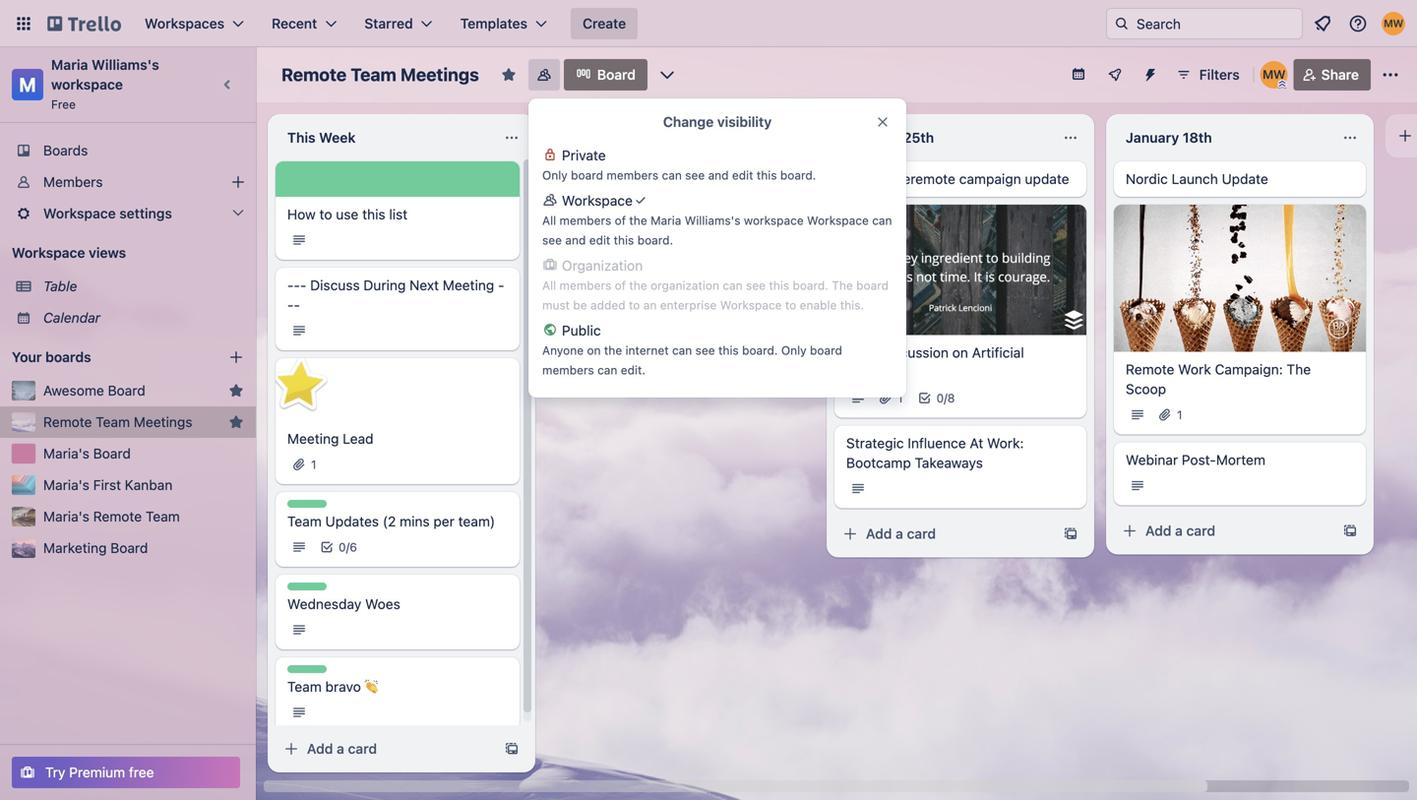 Task type: describe. For each thing, give the bounding box(es) containing it.
team bravo 👏 link
[[287, 677, 508, 697]]

6
[[350, 540, 357, 554]]

members
[[43, 174, 103, 190]]

remote inside button
[[43, 414, 92, 430]]

1 horizontal spatial to
[[629, 298, 640, 312]]

team updates (2 mins per team) link
[[287, 512, 508, 532]]

remote team meetings button
[[43, 412, 220, 432]]

0 horizontal spatial to
[[319, 206, 332, 222]]

templates
[[460, 15, 528, 31]]

discussion
[[880, 345, 949, 361]]

williams's inside 'all members of the maria williams's workspace workspace can see and edit this board.'
[[685, 214, 741, 227]]

maria's remote team
[[43, 508, 180, 525]]

board for maria's board
[[93, 445, 131, 462]]

workspace for workspace views
[[12, 245, 85, 261]]

create a new list for each meeting and move cards over after they are discussed ------> link
[[567, 205, 795, 264]]

maria's first kanban link
[[43, 475, 244, 495]]

0 notifications image
[[1311, 12, 1335, 35]]

see inside the all members of the organization can see this board. the board must be added to an enterprise workspace to enable this.
[[746, 279, 766, 292]]

members inside the all members of the organization can see this board. the board must be added to an enterprise workspace to enable this.
[[560, 279, 612, 292]]

marketing
[[43, 540, 107, 556]]

mortem
[[1216, 452, 1266, 468]]

members inside anyone on the internet can see this board. only board members can edit.
[[542, 363, 594, 377]]

maria's first kanban
[[43, 477, 173, 493]]

back to home image
[[47, 8, 121, 39]]

internet
[[626, 344, 669, 357]]

next
[[410, 277, 439, 293]]

m link
[[12, 69, 43, 100]]

work:
[[987, 435, 1024, 451]]

primary element
[[0, 0, 1417, 47]]

private
[[562, 147, 606, 163]]

updates
[[325, 513, 379, 530]]

workspaces
[[145, 15, 224, 31]]

wednesday woes link
[[287, 595, 508, 614]]

your boards
[[12, 349, 91, 365]]

2 horizontal spatial to
[[785, 298, 797, 312]]

starred
[[365, 15, 413, 31]]

create from template… image for this week
[[504, 741, 520, 757]]

and up each
[[708, 168, 729, 182]]

wednesday
[[287, 596, 362, 612]]

team)
[[458, 513, 495, 530]]

create from template… image for january 18th
[[1343, 523, 1358, 539]]

work
[[1179, 361, 1211, 377]]

create button
[[571, 8, 638, 39]]

organization
[[651, 279, 720, 292]]

calendar power-up image
[[1071, 66, 1086, 82]]

filters button
[[1170, 59, 1246, 91]]

members inside 'all members of the maria williams's workspace workspace can see and edit this board.'
[[560, 214, 612, 227]]

kanban
[[125, 477, 173, 493]]

0 vertical spatial edit
[[732, 168, 754, 182]]

team inside remote team meetings button
[[96, 414, 130, 430]]

board. inside the all members of the organization can see this board. the board must be added to an enterprise workspace to enable this.
[[793, 279, 829, 292]]

nordic launch update link
[[1126, 169, 1354, 189]]

team inside maria's remote team link
[[146, 508, 180, 525]]

change
[[663, 114, 714, 130]]

can right internet at the left top
[[672, 344, 692, 357]]

meetings inside button
[[134, 414, 192, 430]]

add a card button for january 18th
[[1114, 515, 1335, 547]]

0 for 0 / 6
[[339, 540, 346, 554]]

maria's for maria's board
[[43, 445, 89, 462]]

webinar post-mortem link
[[1126, 450, 1354, 470]]

Search field
[[1130, 9, 1302, 38]]

power ups image
[[1107, 67, 1123, 83]]

0 horizontal spatial board
[[571, 168, 603, 182]]

1 list from the left
[[389, 206, 408, 222]]

table
[[43, 278, 77, 294]]

0 vertical spatial create from template… image
[[784, 289, 799, 305]]

0 for 0 / 8
[[937, 391, 944, 405]]

close popover image
[[875, 114, 891, 130]]

1 for scoop
[[1177, 408, 1183, 422]]

recent
[[272, 15, 317, 31]]

board for awesome board
[[108, 382, 145, 399]]

members link
[[0, 166, 256, 198]]

#embraceremote campaign update link
[[847, 169, 1075, 189]]

bravo
[[325, 679, 361, 695]]

add for this week
[[307, 741, 333, 757]]

webinar
[[1126, 452, 1178, 468]]

premium
[[69, 764, 125, 781]]

how
[[287, 206, 316, 222]]

team inside 'team updates (2 mins per team)' link
[[287, 513, 322, 530]]

Board name text field
[[272, 59, 489, 91]]

the inside the all members of the organization can see this board. the board must be added to an enterprise workspace to enable this.
[[832, 279, 853, 292]]

remote work campaign: the scoop link
[[1126, 360, 1354, 399]]

workspace inside maria williams's workspace free
[[51, 76, 123, 93]]

0 / 8
[[937, 391, 955, 405]]

team updates (2 mins per team)
[[287, 513, 495, 530]]

the inside anyone on the internet can see this board. only board members can edit.
[[604, 344, 622, 357]]

marketing board
[[43, 540, 148, 556]]

board left customize views icon
[[597, 66, 636, 83]]

meeting
[[732, 206, 784, 222]]

board inside the all members of the organization can see this board. the board must be added to an enterprise workspace to enable this.
[[857, 279, 889, 292]]

anyone
[[542, 344, 584, 357]]

the inside remote work campaign: the scoop
[[1287, 361, 1311, 377]]

card right added
[[628, 289, 657, 305]]

free
[[51, 97, 76, 111]]

remote down maria's first kanban
[[93, 508, 142, 525]]

cards
[[632, 226, 668, 242]]

a for this week
[[337, 741, 344, 757]]

campaign
[[959, 171, 1021, 187]]

all members of the organization can see this board. the board must be added to an enterprise workspace to enable this.
[[542, 279, 889, 312]]

maria williams's workspace link
[[51, 57, 163, 93]]

filters
[[1200, 66, 1240, 83]]

they
[[736, 226, 764, 242]]

boards link
[[0, 135, 256, 166]]

all for workspace
[[542, 214, 556, 227]]

see inside 'all members of the maria williams's workspace workspace can see and edit this board.'
[[542, 233, 562, 247]]

January 25th text field
[[835, 122, 1051, 154]]

this inside 'all members of the maria williams's workspace workspace can see and edit this board.'
[[614, 233, 634, 247]]

first
[[93, 477, 121, 493]]

card for january 18th
[[1187, 523, 1216, 539]]

meeting lead
[[287, 431, 374, 447]]

search image
[[1114, 16, 1130, 31]]

remote inside remote work campaign: the scoop
[[1126, 361, 1175, 377]]

--- discuss during next meeting - --
[[287, 277, 504, 313]]

board inside anyone on the internet can see this board. only board members can edit.
[[810, 344, 842, 357]]

be
[[573, 298, 587, 312]]

edit inside 'all members of the maria williams's workspace workspace can see and edit this board.'
[[589, 233, 611, 247]]

--- discuss during next meeting - -- link
[[287, 276, 508, 315]]

settings
[[119, 205, 172, 221]]

remote team meetings inside board name text box
[[282, 64, 479, 85]]

starred icon image for awesome board
[[228, 383, 244, 399]]

free
[[129, 764, 154, 781]]

and inside create a new list for each meeting and move cards over after they are discussed ------>
[[567, 226, 591, 242]]

this week
[[287, 129, 356, 146]]

boards
[[45, 349, 91, 365]]

maria williams's workspace free
[[51, 57, 163, 111]]

meetings inside board name text box
[[401, 64, 479, 85]]

customize views image
[[658, 65, 677, 85]]

workspaces button
[[133, 8, 256, 39]]

discussed
[[567, 246, 631, 262]]

remote inside board name text box
[[282, 64, 347, 85]]

1 for harmony
[[898, 391, 903, 405]]

takeaways
[[915, 455, 983, 471]]

nordic
[[1126, 171, 1168, 187]]

your boards with 6 items element
[[12, 346, 199, 369]]

add a card button down the >
[[555, 282, 776, 313]]

workspace settings button
[[0, 198, 256, 229]]

add a card for january 25th
[[866, 526, 936, 542]]

this up meeting
[[757, 168, 777, 182]]

this member is an admin of this board. image
[[1278, 80, 1287, 89]]

discuss
[[310, 277, 360, 293]]

card for january 25th
[[907, 526, 936, 542]]



Task type: vqa. For each thing, say whether or not it's contained in the screenshot.
bottommost Tara Schultz (taraschultz7) icon
no



Task type: locate. For each thing, give the bounding box(es) containing it.
meetings up maria's board "link" in the left of the page
[[134, 414, 192, 430]]

0 horizontal spatial edit
[[589, 233, 611, 247]]

0 horizontal spatial create from template… image
[[504, 741, 520, 757]]

workspace for workspace settings
[[43, 205, 116, 221]]

artificial
[[972, 345, 1024, 361]]

a down bravo
[[337, 741, 344, 757]]

a down bootcamp
[[896, 526, 904, 542]]

workspace right 'are'
[[807, 214, 869, 227]]

card down post-
[[1187, 523, 1216, 539]]

and up 'discussed'
[[567, 226, 591, 242]]

remote team meetings inside button
[[43, 414, 192, 430]]

0 vertical spatial 0
[[937, 391, 944, 405]]

add a card button
[[555, 282, 776, 313], [1114, 515, 1335, 547], [835, 518, 1055, 550], [276, 733, 496, 765]]

see down the enterprise
[[696, 344, 715, 357]]

0 vertical spatial color: green, title: "recurring item" element
[[287, 500, 327, 508]]

on
[[587, 344, 601, 357], [953, 345, 969, 361]]

color: green, title: "recurring item" element up updates
[[287, 500, 327, 508]]

1 vertical spatial 1
[[1177, 408, 1183, 422]]

1 of from the top
[[615, 214, 626, 227]]

brief
[[847, 345, 876, 361]]

1 january from the left
[[847, 129, 900, 146]]

workspace right the enterprise
[[720, 298, 782, 312]]

workspace inside 'all members of the maria williams's workspace workspace can see and edit this board.'
[[807, 214, 869, 227]]

0 horizontal spatial list
[[389, 206, 408, 222]]

a for january 25th
[[896, 526, 904, 542]]

over
[[671, 226, 699, 242]]

harmony
[[847, 364, 904, 380]]

0 vertical spatial /
[[944, 391, 948, 405]]

views
[[89, 245, 126, 261]]

0 horizontal spatial workspace
[[51, 76, 123, 93]]

edit up 'organization'
[[589, 233, 611, 247]]

maria's up marketing
[[43, 508, 89, 525]]

the inside 'all members of the maria williams's workspace workspace can see and edit this board.'
[[629, 214, 647, 227]]

only inside anyone on the internet can see this board. only board members can edit.
[[781, 344, 807, 357]]

1 vertical spatial edit
[[589, 233, 611, 247]]

the up an
[[629, 279, 647, 292]]

workspace navigation collapse icon image
[[215, 71, 242, 98]]

1 horizontal spatial board
[[810, 344, 842, 357]]

meeting inside --- discuss during next meeting - --
[[443, 277, 494, 293]]

after
[[703, 226, 733, 242]]

only board members can see and edit this board.
[[542, 168, 816, 182]]

team bravo 👏
[[287, 679, 379, 695]]

marketing board link
[[43, 538, 244, 558]]

1 horizontal spatial maria
[[651, 214, 681, 227]]

the for organization
[[629, 279, 647, 292]]

0 horizontal spatial maria williams (mariawilliams94) image
[[1261, 61, 1288, 89]]

templates button
[[449, 8, 559, 39]]

team
[[351, 64, 397, 85], [96, 414, 130, 430], [146, 508, 180, 525], [287, 513, 322, 530], [287, 679, 322, 695]]

list inside create a new list for each meeting and move cards over after they are discussed ------>
[[654, 206, 672, 222]]

1 up "webinar post-mortem"
[[1177, 408, 1183, 422]]

1 horizontal spatial january
[[1126, 129, 1179, 146]]

0 vertical spatial the
[[629, 214, 647, 227]]

remote team meetings down awesome board button
[[43, 414, 192, 430]]

workspace inside the all members of the organization can see this board. the board must be added to an enterprise workspace to enable this.
[[720, 298, 782, 312]]

#embraceremote
[[847, 171, 956, 187]]

create inside create a new list for each meeting and move cards over after they are discussed ------>
[[567, 206, 609, 222]]

calendar link
[[43, 308, 244, 328]]

automation image
[[1135, 59, 1162, 87]]

this down the all members of the organization can see this board. the board must be added to an enterprise workspace to enable this.
[[719, 344, 739, 357]]

public
[[562, 322, 601, 339]]

0 horizontal spatial 0
[[339, 540, 346, 554]]

25th
[[903, 129, 934, 146]]

maria's down maria's board
[[43, 477, 89, 493]]

2 january from the left
[[1126, 129, 1179, 146]]

January 18th text field
[[1114, 122, 1331, 154]]

january 18th
[[1126, 129, 1212, 146]]

0 vertical spatial all
[[542, 214, 556, 227]]

see left 'discussed'
[[542, 233, 562, 247]]

and left move
[[565, 233, 586, 247]]

0 vertical spatial only
[[542, 168, 568, 182]]

add a card for january 18th
[[1146, 523, 1216, 539]]

team inside board name text box
[[351, 64, 397, 85]]

the
[[629, 214, 647, 227], [629, 279, 647, 292], [604, 344, 622, 357]]

2 list from the left
[[654, 206, 672, 222]]

1 horizontal spatial edit
[[732, 168, 754, 182]]

workspace inside 'all members of the maria williams's workspace workspace can see and edit this board.'
[[744, 214, 804, 227]]

are
[[768, 226, 788, 242]]

card
[[628, 289, 657, 305], [1187, 523, 1216, 539], [907, 526, 936, 542], [348, 741, 377, 757]]

anyone on the internet can see this board. only board members can edit.
[[542, 344, 842, 377]]

2 horizontal spatial create from template… image
[[1343, 523, 1358, 539]]

0 vertical spatial williams's
[[92, 57, 159, 73]]

the for workspace
[[629, 214, 647, 227]]

create for create
[[583, 15, 626, 31]]

1 vertical spatial create from template… image
[[1343, 523, 1358, 539]]

1 vertical spatial of
[[615, 279, 626, 292]]

add a card down bootcamp
[[866, 526, 936, 542]]

workspace for workspace
[[562, 192, 633, 209]]

to left 'enable'
[[785, 298, 797, 312]]

2 all from the top
[[542, 279, 556, 292]]

show menu image
[[1381, 65, 1401, 85]]

board
[[571, 168, 603, 182], [857, 279, 889, 292], [810, 344, 842, 357]]

remote team meetings down starred
[[282, 64, 479, 85]]

3 color: green, title: "recurring item" element from the top
[[287, 665, 327, 673]]

1 vertical spatial meetings
[[134, 414, 192, 430]]

members up be
[[560, 279, 612, 292]]

woes
[[365, 596, 401, 612]]

this
[[757, 168, 777, 182], [362, 206, 386, 222], [614, 233, 634, 247], [769, 279, 790, 292], [719, 344, 739, 357]]

1 horizontal spatial the
[[1287, 361, 1311, 377]]

all members of the maria williams's workspace workspace can see and edit this board.
[[542, 214, 892, 247]]

/
[[944, 391, 948, 405], [346, 540, 350, 554]]

meetings down starred dropdown button
[[401, 64, 479, 85]]

1 vertical spatial williams's
[[685, 214, 741, 227]]

workspace down members
[[43, 205, 116, 221]]

move
[[594, 226, 629, 242]]

2 vertical spatial board
[[810, 344, 842, 357]]

0 horizontal spatial meeting
[[287, 431, 339, 447]]

can up for
[[662, 168, 682, 182]]

1
[[898, 391, 903, 405], [1177, 408, 1183, 422], [311, 458, 317, 472]]

the right campaign:
[[1287, 361, 1311, 377]]

1 horizontal spatial meeting
[[443, 277, 494, 293]]

2 color: green, title: "recurring item" element from the top
[[287, 583, 327, 591]]

star or unstar board image
[[501, 67, 517, 83]]

can inside the all members of the organization can see this board. the board must be added to an enterprise workspace to enable this.
[[723, 279, 743, 292]]

the right move
[[629, 214, 647, 227]]

remote
[[282, 64, 347, 85], [1126, 361, 1175, 377], [43, 414, 92, 430], [93, 508, 142, 525]]

team inside team bravo 👏 link
[[287, 679, 322, 695]]

1 horizontal spatial on
[[953, 345, 969, 361]]

board inside button
[[108, 382, 145, 399]]

january inside text field
[[847, 129, 900, 146]]

starred icon image
[[228, 383, 244, 399], [228, 414, 244, 430]]

can left "edit."
[[598, 363, 618, 377]]

on inside brief discussion on artificial harmony
[[953, 345, 969, 361]]

color: green, title: "recurring item" element for team updates (2 mins per team)
[[287, 500, 327, 508]]

add down 'organization'
[[587, 289, 613, 305]]

1 vertical spatial /
[[346, 540, 350, 554]]

2 vertical spatial create from template… image
[[504, 741, 520, 757]]

1 vertical spatial create
[[567, 206, 609, 222]]

this right use
[[362, 206, 386, 222]]

color: green, title: "recurring item" element up wednesday
[[287, 583, 327, 591]]

0 horizontal spatial /
[[346, 540, 350, 554]]

card down takeaways
[[907, 526, 936, 542]]

on left artificial
[[953, 345, 969, 361]]

a for january 18th
[[1175, 523, 1183, 539]]

board up this. in the right top of the page
[[857, 279, 889, 292]]

maria williams (mariawilliams94) image right open information menu icon
[[1382, 12, 1406, 35]]

team down awesome board
[[96, 414, 130, 430]]

enable
[[800, 298, 837, 312]]

color: green, title: "recurring item" element for team bravo 👏
[[287, 665, 327, 673]]

add down webinar
[[1146, 523, 1172, 539]]

0 vertical spatial board
[[571, 168, 603, 182]]

8
[[948, 391, 955, 405]]

team left updates
[[287, 513, 322, 530]]

0 vertical spatial remote team meetings
[[282, 64, 479, 85]]

0 left 8
[[937, 391, 944, 405]]

nordic launch update
[[1126, 171, 1269, 187]]

williams's inside maria williams's workspace free
[[92, 57, 159, 73]]

1 vertical spatial maria williams (mariawilliams94) image
[[1261, 61, 1288, 89]]

the up "edit."
[[604, 344, 622, 357]]

add a card down bravo
[[307, 741, 377, 757]]

a down "webinar post-mortem"
[[1175, 523, 1183, 539]]

meeting left lead
[[287, 431, 339, 447]]

This Week text field
[[276, 122, 492, 154]]

edit up meeting
[[732, 168, 754, 182]]

team down kanban
[[146, 508, 180, 525]]

january for january 18th
[[1126, 129, 1179, 146]]

board
[[597, 66, 636, 83], [108, 382, 145, 399], [93, 445, 131, 462], [110, 540, 148, 556]]

strategic influence at work: bootcamp takeaways
[[847, 435, 1024, 471]]

1 maria's from the top
[[43, 445, 89, 462]]

maria's inside "link"
[[43, 445, 89, 462]]

maria williams (mariawilliams94) image
[[1382, 12, 1406, 35], [1261, 61, 1288, 89]]

0 vertical spatial meetings
[[401, 64, 479, 85]]

maria williams (mariawilliams94) image right filters
[[1261, 61, 1288, 89]]

3 maria's from the top
[[43, 508, 89, 525]]

on inside anyone on the internet can see this board. only board members can edit.
[[587, 344, 601, 357]]

1 color: green, title: "recurring item" element from the top
[[287, 500, 327, 508]]

1 horizontal spatial only
[[781, 344, 807, 357]]

use
[[336, 206, 359, 222]]

0 horizontal spatial the
[[832, 279, 853, 292]]

add down the team bravo 👏
[[307, 741, 333, 757]]

workspace visible image
[[536, 67, 552, 83]]

a up move
[[613, 206, 620, 222]]

1 all from the top
[[542, 214, 556, 227]]

all inside 'all members of the maria williams's workspace workspace can see and edit this board.'
[[542, 214, 556, 227]]

0 / 6
[[339, 540, 357, 554]]

enterprise
[[660, 298, 717, 312]]

change visibility
[[663, 114, 772, 130]]

add for january 18th
[[1146, 523, 1172, 539]]

at
[[970, 435, 984, 451]]

1 horizontal spatial 0
[[937, 391, 944, 405]]

workspace views
[[12, 245, 126, 261]]

create
[[583, 15, 626, 31], [567, 206, 609, 222]]

/ down brief discussion on artificial harmony
[[944, 391, 948, 405]]

1 horizontal spatial create from template… image
[[784, 289, 799, 305]]

color: green, title: "recurring item" element for wednesday woes
[[287, 583, 327, 591]]

remote work campaign: the scoop
[[1126, 361, 1311, 397]]

add down bootcamp
[[866, 526, 892, 542]]

open information menu image
[[1349, 14, 1368, 33]]

card for this week
[[348, 741, 377, 757]]

0 vertical spatial 1
[[898, 391, 903, 405]]

members
[[607, 168, 659, 182], [560, 214, 612, 227], [560, 279, 612, 292], [542, 363, 594, 377]]

0 vertical spatial of
[[615, 214, 626, 227]]

per
[[434, 513, 455, 530]]

2 vertical spatial color: green, title: "recurring item" element
[[287, 665, 327, 673]]

2 vertical spatial 1
[[311, 458, 317, 472]]

strategic influence at work: bootcamp takeaways link
[[847, 434, 1075, 473]]

this inside the all members of the organization can see this board. the board must be added to an enterprise workspace to enable this.
[[769, 279, 790, 292]]

this down 'are'
[[769, 279, 790, 292]]

1 vertical spatial starred icon image
[[228, 414, 244, 430]]

workspace inside popup button
[[43, 205, 116, 221]]

january for january 25th
[[847, 129, 900, 146]]

board up maria's first kanban
[[93, 445, 131, 462]]

0 horizontal spatial on
[[587, 344, 601, 357]]

1 vertical spatial 0
[[339, 540, 346, 554]]

campaign:
[[1215, 361, 1283, 377]]

2 starred icon image from the top
[[228, 414, 244, 430]]

/ for 6
[[346, 540, 350, 554]]

0 horizontal spatial only
[[542, 168, 568, 182]]

board down private
[[571, 168, 603, 182]]

of left cards
[[615, 214, 626, 227]]

meeting lead link
[[287, 429, 508, 449]]

only down private
[[542, 168, 568, 182]]

2 of from the top
[[615, 279, 626, 292]]

board. inside 'all members of the maria williams's workspace workspace can see and edit this board.'
[[638, 233, 673, 247]]

create from template… image
[[1063, 526, 1079, 542]]

1 horizontal spatial /
[[944, 391, 948, 405]]

can inside 'all members of the maria williams's workspace workspace can see and edit this board.'
[[872, 214, 892, 227]]

add a card button for january 25th
[[835, 518, 1055, 550]]

1 vertical spatial meeting
[[287, 431, 339, 447]]

color: green, title: "recurring item" element
[[287, 500, 327, 508], [287, 583, 327, 591], [287, 665, 327, 673]]

awesome board button
[[43, 381, 220, 401]]

add a card for this week
[[307, 741, 377, 757]]

0 vertical spatial meeting
[[443, 277, 494, 293]]

your
[[12, 349, 42, 365]]

of for workspace
[[615, 214, 626, 227]]

january 25th
[[847, 129, 934, 146]]

remote up scoop
[[1126, 361, 1175, 377]]

of inside the all members of the organization can see this board. the board must be added to an enterprise workspace to enable this.
[[615, 279, 626, 292]]

of
[[615, 214, 626, 227], [615, 279, 626, 292]]

all left move
[[542, 214, 556, 227]]

1 vertical spatial remote team meetings
[[43, 414, 192, 430]]

brief discussion on artificial harmony
[[847, 345, 1024, 380]]

>
[[673, 246, 681, 262]]

1 vertical spatial all
[[542, 279, 556, 292]]

workspace up free
[[51, 76, 123, 93]]

strategic
[[847, 435, 904, 451]]

can down #embraceremote
[[872, 214, 892, 227]]

2 maria's from the top
[[43, 477, 89, 493]]

members down anyone
[[542, 363, 594, 377]]

the up this. in the right top of the page
[[832, 279, 853, 292]]

all for organization
[[542, 279, 556, 292]]

create for create a new list for each meeting and move cards over after they are discussed ------>
[[567, 206, 609, 222]]

1 starred icon image from the top
[[228, 383, 244, 399]]

18th
[[1183, 129, 1212, 146]]

1 horizontal spatial list
[[654, 206, 672, 222]]

/ for 8
[[944, 391, 948, 405]]

calendar
[[43, 310, 100, 326]]

remote down awesome
[[43, 414, 92, 430]]

board left the brief
[[810, 344, 842, 357]]

0 vertical spatial create
[[583, 15, 626, 31]]

january left 25th at the right top of the page
[[847, 129, 900, 146]]

1 vertical spatial color: green, title: "recurring item" element
[[287, 583, 327, 591]]

0 horizontal spatial williams's
[[92, 57, 159, 73]]

workspace up move
[[562, 192, 633, 209]]

lead
[[343, 431, 374, 447]]

on down public
[[587, 344, 601, 357]]

team left bravo
[[287, 679, 322, 695]]

0 horizontal spatial 1
[[311, 458, 317, 472]]

all inside the all members of the organization can see this board. the board must be added to an enterprise workspace to enable this.
[[542, 279, 556, 292]]

1 vertical spatial board
[[857, 279, 889, 292]]

add board image
[[228, 349, 244, 365]]

0 horizontal spatial maria
[[51, 57, 88, 73]]

create inside button
[[583, 15, 626, 31]]

0 horizontal spatial january
[[847, 129, 900, 146]]

0 vertical spatial the
[[832, 279, 853, 292]]

and inside 'all members of the maria williams's workspace workspace can see and edit this board.'
[[565, 233, 586, 247]]

1 horizontal spatial maria williams (mariawilliams94) image
[[1382, 12, 1406, 35]]

star image
[[267, 352, 334, 419]]

1 vertical spatial workspace
[[744, 214, 804, 227]]

2 horizontal spatial board
[[857, 279, 889, 292]]

👏
[[365, 679, 379, 695]]

a left an
[[616, 289, 624, 305]]

try
[[45, 764, 65, 781]]

to left an
[[629, 298, 640, 312]]

this down new
[[614, 233, 634, 247]]

only down 'enable'
[[781, 344, 807, 357]]

1 horizontal spatial workspace
[[744, 214, 804, 227]]

1 horizontal spatial remote team meetings
[[282, 64, 479, 85]]

try premium free
[[45, 764, 154, 781]]

this.
[[840, 298, 864, 312]]

this inside anyone on the internet can see this board. only board members can edit.
[[719, 344, 739, 357]]

for
[[676, 206, 694, 222]]

maria inside maria williams's workspace free
[[51, 57, 88, 73]]

maria inside 'all members of the maria williams's workspace workspace can see and edit this board.'
[[651, 214, 681, 227]]

see up for
[[685, 168, 705, 182]]

how to use this list link
[[287, 205, 508, 224]]

2 horizontal spatial 1
[[1177, 408, 1183, 422]]

a inside create a new list for each meeting and move cards over after they are discussed ------>
[[613, 206, 620, 222]]

1 vertical spatial the
[[629, 279, 647, 292]]

add a card down "webinar post-mortem"
[[1146, 523, 1216, 539]]

recent button
[[260, 8, 349, 39]]

add a card button down team bravo 👏 link
[[276, 733, 496, 765]]

0 horizontal spatial remote team meetings
[[43, 414, 192, 430]]

create from template… image
[[784, 289, 799, 305], [1343, 523, 1358, 539], [504, 741, 520, 757]]

see inside anyone on the internet can see this board. only board members can edit.
[[696, 344, 715, 357]]

(2
[[383, 513, 396, 530]]

board for marketing board
[[110, 540, 148, 556]]

meeting right the next
[[443, 277, 494, 293]]

of for organization
[[615, 279, 626, 292]]

wednesday woes
[[287, 596, 401, 612]]

team down starred
[[351, 64, 397, 85]]

how to use this list
[[287, 206, 408, 222]]

1 vertical spatial only
[[781, 344, 807, 357]]

0 left "6" at the bottom of the page
[[339, 540, 346, 554]]

post-
[[1182, 452, 1216, 468]]

1 down 'harmony'
[[898, 391, 903, 405]]

1 vertical spatial maria's
[[43, 477, 89, 493]]

only
[[542, 168, 568, 182], [781, 344, 807, 357]]

of up added
[[615, 279, 626, 292]]

add for january 25th
[[866, 526, 892, 542]]

january inside text box
[[1126, 129, 1179, 146]]

0 vertical spatial maria williams (mariawilliams94) image
[[1382, 12, 1406, 35]]

starred icon image for remote team meetings
[[228, 414, 244, 430]]

edit.
[[621, 363, 646, 377]]

to
[[319, 206, 332, 222], [629, 298, 640, 312], [785, 298, 797, 312]]

to left use
[[319, 206, 332, 222]]

0 horizontal spatial meetings
[[134, 414, 192, 430]]

1 horizontal spatial 1
[[898, 391, 903, 405]]

members up new
[[607, 168, 659, 182]]

2 vertical spatial maria's
[[43, 508, 89, 525]]

1 horizontal spatial meetings
[[401, 64, 479, 85]]

maria's for maria's remote team
[[43, 508, 89, 525]]

of inside 'all members of the maria williams's workspace workspace can see and edit this board.'
[[615, 214, 626, 227]]

0 vertical spatial maria
[[51, 57, 88, 73]]

can right organization
[[723, 279, 743, 292]]

workspace up the table
[[12, 245, 85, 261]]

maria's for maria's first kanban
[[43, 477, 89, 493]]

0 vertical spatial workspace
[[51, 76, 123, 93]]

0 vertical spatial maria's
[[43, 445, 89, 462]]

add a card button down webinar post-mortem link
[[1114, 515, 1335, 547]]

see down they
[[746, 279, 766, 292]]

meeting inside meeting lead link
[[287, 431, 339, 447]]

create up the board "link"
[[583, 15, 626, 31]]

all up must
[[542, 279, 556, 292]]

add a card down 'organization'
[[587, 289, 657, 305]]

2 vertical spatial the
[[604, 344, 622, 357]]

card down the "👏"
[[348, 741, 377, 757]]

list left for
[[654, 206, 672, 222]]

try premium free button
[[12, 757, 240, 788]]

add a card button for this week
[[276, 733, 496, 765]]

1 vertical spatial the
[[1287, 361, 1311, 377]]

list right use
[[389, 206, 408, 222]]

board. inside anyone on the internet can see this board. only board members can edit.
[[742, 344, 778, 357]]

maria's up maria's first kanban
[[43, 445, 89, 462]]

workspace right after
[[744, 214, 804, 227]]

0 vertical spatial starred icon image
[[228, 383, 244, 399]]

1 vertical spatial maria
[[651, 214, 681, 227]]

the inside the all members of the organization can see this board. the board must be added to an enterprise workspace to enable this.
[[629, 279, 647, 292]]

members up 'discussed'
[[560, 214, 612, 227]]

1 horizontal spatial williams's
[[685, 214, 741, 227]]



